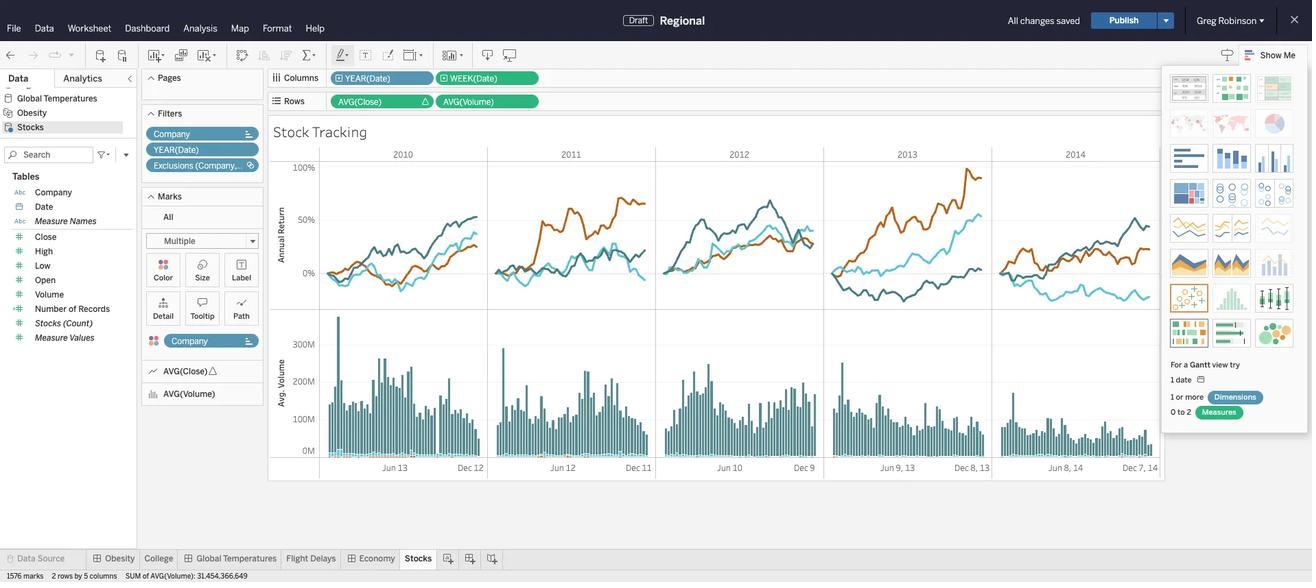 Task type: vqa. For each thing, say whether or not it's contained in the screenshot.
the bottom Quantity
no



Task type: describe. For each thing, give the bounding box(es) containing it.
sort descending image
[[279, 48, 293, 62]]

sort ascending image
[[257, 48, 271, 62]]

high
[[35, 247, 53, 257]]

avg(volume):
[[151, 573, 196, 582]]

1 for 1 or more
[[1171, 393, 1175, 402]]

open
[[35, 276, 56, 285]]

1 vertical spatial apple
[[1188, 270, 1210, 281]]

biogen idec option
[[1173, 297, 1288, 310]]

show
[[1261, 51, 1282, 60]]

columns
[[284, 73, 319, 83]]

show me button
[[1239, 45, 1309, 66]]

1 vertical spatial avg(close)
[[163, 367, 208, 377]]

exclusions
[[154, 161, 194, 171]]

biogen idec link
[[1191, 232, 1235, 243]]

marks
[[23, 573, 44, 582]]

1 horizontal spatial obesity
[[105, 555, 135, 564]]

0 to 2
[[1171, 409, 1194, 417]]

size
[[195, 274, 210, 283]]

measure for measure names
[[35, 217, 68, 226]]

1 date
[[1171, 376, 1194, 385]]

amazon option
[[1173, 283, 1288, 297]]

for
[[1171, 361, 1183, 370]]

measure values
[[35, 333, 95, 343]]

measure for measure values
[[35, 333, 68, 343]]

all changes saved
[[1009, 15, 1081, 26]]

path
[[233, 312, 250, 321]]

1 horizontal spatial year(date)
[[345, 74, 391, 84]]

delays
[[310, 555, 336, 564]]

color
[[154, 274, 173, 283]]

0 vertical spatial global
[[17, 94, 42, 104]]

select for select year:
[[1175, 119, 1199, 130]]

5
[[84, 573, 88, 582]]

1 vertical spatial temperatures
[[223, 555, 277, 564]]

source
[[37, 555, 65, 564]]

1 horizontal spatial avg(volume)
[[444, 97, 494, 107]]

collapse image
[[126, 75, 134, 83]]

idec inside checkbox
[[1219, 232, 1235, 243]]

measures
[[1203, 409, 1237, 417]]

values
[[70, 333, 95, 343]]

1 vertical spatial global temperatures
[[197, 555, 277, 564]]

swap rows and columns image
[[236, 48, 249, 62]]

all for all changes saved
[[1009, 15, 1019, 26]]

1 vertical spatial data
[[8, 73, 28, 84]]

college
[[145, 555, 173, 564]]

number
[[35, 305, 67, 314]]

select year:
[[1175, 119, 1220, 130]]

saved
[[1057, 15, 1081, 26]]

amazon inside option
[[1188, 284, 1219, 295]]

stocks (count)
[[35, 319, 93, 329]]

or
[[1177, 393, 1184, 402]]

names
[[70, 217, 97, 226]]

low
[[35, 261, 50, 271]]

worksheet
[[68, 23, 111, 34]]

detail
[[153, 312, 174, 321]]

file
[[7, 23, 21, 34]]

tooltip
[[190, 312, 215, 321]]

1 horizontal spatial avg(close)
[[338, 97, 382, 107]]

company down biogen idec "link"
[[1173, 256, 1209, 267]]

label
[[232, 274, 251, 283]]

(count)
[[63, 319, 93, 329]]

company:
[[1201, 176, 1239, 187]]

0
[[1171, 409, 1176, 417]]

2011, Year of Date. Press Space to toggle selection. Press Escape to go back to the left margin. Use arrow keys to navigate headers text field
[[487, 148, 656, 161]]

me
[[1284, 51, 1296, 60]]

sum
[[125, 573, 141, 582]]

for a gantt view try
[[1171, 361, 1241, 370]]

Search text field
[[4, 147, 93, 163]]

date
[[35, 202, 53, 212]]

exclusions (company,week(date),year(date))
[[154, 161, 333, 171]]

biogen inside checkbox
[[1191, 232, 1218, 243]]

to
[[1178, 409, 1186, 417]]

31,454,366,649
[[197, 573, 248, 582]]

more
[[1186, 393, 1204, 402]]

Apple checkbox
[[1175, 217, 1286, 231]]

0 vertical spatial temperatures
[[44, 94, 97, 104]]

changes
[[1021, 15, 1055, 26]]

select company:
[[1175, 176, 1239, 187]]

(All) checkbox
[[1175, 190, 1286, 203]]

help
[[306, 23, 325, 34]]

week(date)
[[450, 74, 498, 84]]

redo image
[[26, 48, 40, 62]]

(all) inside checkbox
[[1191, 191, 1207, 202]]

map
[[231, 23, 249, 34]]

try
[[1231, 361, 1241, 370]]

regional
[[660, 14, 705, 27]]

2 recommended image from the top
[[1171, 284, 1209, 313]]

(all) link
[[1191, 191, 1207, 202]]

2 vertical spatial stocks
[[405, 555, 432, 564]]

dashboard
[[125, 23, 170, 34]]

gantt
[[1191, 361, 1211, 370]]

select year: slider
[[1176, 150, 1182, 156]]

apple option
[[1173, 269, 1288, 283]]

publish
[[1110, 16, 1139, 25]]

biogen inside option
[[1188, 297, 1215, 308]]



Task type: locate. For each thing, give the bounding box(es) containing it.
amazon up "apple" link
[[1191, 205, 1222, 216]]

year(date) down show mark labels 'image'
[[345, 74, 391, 84]]

year(date) up exclusions
[[154, 146, 199, 155]]

totals image
[[301, 48, 318, 62]]

amazon inside checkbox
[[1191, 205, 1222, 216]]

replay animation image
[[67, 50, 76, 59]]

year(date)
[[345, 74, 391, 84], [154, 146, 199, 155]]

2 rows by 5 columns
[[52, 573, 117, 582]]

flight
[[17, 80, 39, 89], [286, 555, 308, 564]]

flight left delays
[[286, 555, 308, 564]]

0 vertical spatial select
[[1175, 119, 1199, 130]]

economy
[[359, 555, 395, 564]]

1 horizontal spatial global temperatures
[[197, 555, 277, 564]]

of right sum
[[143, 573, 149, 582]]

pages
[[158, 73, 181, 83]]

1 horizontal spatial temperatures
[[223, 555, 277, 564]]

1 measure from the top
[[35, 217, 68, 226]]

1 vertical spatial select
[[1175, 176, 1199, 187]]

1 1 from the top
[[1171, 376, 1175, 385]]

stocks right economy
[[405, 555, 432, 564]]

of for records
[[69, 305, 76, 314]]

apple
[[1191, 218, 1213, 229], [1188, 270, 1210, 281]]

duplicate image
[[174, 48, 188, 62]]

marks
[[158, 192, 182, 202]]

amazon down "apple" option in the right top of the page
[[1188, 284, 1219, 295]]

0 horizontal spatial global temperatures
[[17, 94, 97, 104]]

amazon link
[[1191, 205, 1222, 216]]

0 vertical spatial 2
[[1187, 409, 1192, 417]]

1 horizontal spatial flight
[[286, 555, 308, 564]]

1 or more
[[1171, 393, 1206, 402]]

global temperatures up 31,454,366,649
[[197, 555, 277, 564]]

apple inside list box
[[1191, 218, 1213, 229]]

2010, Year of Date. Press Space to toggle selection. Press Escape to go back to the left margin. Use arrow keys to navigate headers text field
[[319, 148, 487, 161]]

draft
[[629, 16, 648, 25]]

year:
[[1201, 119, 1220, 130]]

list box containing amazon
[[1175, 203, 1286, 244]]

0 vertical spatial (all)
[[1178, 135, 1193, 145]]

of
[[69, 305, 76, 314], [143, 573, 149, 582]]

analytics
[[63, 73, 102, 84]]

1 vertical spatial idec
[[1217, 297, 1233, 308]]

data
[[35, 23, 54, 34], [8, 73, 28, 84], [17, 555, 35, 564]]

marks. press enter to open the view data window.. use arrow keys to navigate data visualization elements. image
[[319, 161, 1161, 459]]

undo image
[[4, 48, 18, 62]]

pause auto updates image
[[116, 48, 130, 62]]

Biogen Idec checkbox
[[1175, 231, 1286, 244]]

1 vertical spatial biogen idec
[[1188, 297, 1233, 308]]

avg(volume)
[[444, 97, 494, 107], [163, 390, 215, 400]]

0 vertical spatial biogen idec
[[1191, 232, 1235, 243]]

0 vertical spatial of
[[69, 305, 76, 314]]

0 horizontal spatial year(date)
[[154, 146, 199, 155]]

0 horizontal spatial global
[[17, 94, 42, 104]]

1 horizontal spatial global
[[197, 555, 221, 564]]

flight down redo image
[[17, 80, 39, 89]]

biogen idec
[[1191, 232, 1235, 243], [1188, 297, 1233, 308]]

apple up amazon option
[[1188, 270, 1210, 281]]

2012, Year of Date. Press Space to toggle selection. Press Escape to go back to the left margin. Use arrow keys to navigate headers text field
[[656, 148, 824, 161]]

of up (count)
[[69, 305, 76, 314]]

recommended image down "apple" option in the right top of the page
[[1171, 284, 1209, 313]]

amazon
[[1191, 205, 1222, 216], [1188, 284, 1219, 295]]

biogen idec inside checkbox
[[1191, 232, 1235, 243]]

columns
[[90, 573, 117, 582]]

temperatures down analytics
[[44, 94, 97, 104]]

temperatures up 31,454,366,649
[[223, 555, 277, 564]]

measure down stocks (count)
[[35, 333, 68, 343]]

publish button
[[1092, 12, 1158, 29]]

Amazon checkbox
[[1175, 203, 1286, 217]]

all left changes
[[1009, 15, 1019, 26]]

flight delays
[[286, 555, 336, 564]]

biogen idec down "apple" link
[[1191, 232, 1235, 243]]

biogen idec inside option
[[1188, 297, 1233, 308]]

date
[[1177, 376, 1192, 385]]

0 horizontal spatial flight
[[17, 80, 39, 89]]

0 horizontal spatial obesity
[[17, 108, 47, 118]]

download image
[[481, 48, 495, 62]]

1 vertical spatial measure
[[35, 333, 68, 343]]

stock tracking
[[273, 122, 367, 141]]

idec inside option
[[1217, 297, 1233, 308]]

show me
[[1261, 51, 1296, 60]]

open and edit this workbook in tableau desktop image
[[503, 48, 517, 62]]

0 vertical spatial amazon
[[1191, 205, 1222, 216]]

biogen idec down amazon option
[[1188, 297, 1233, 308]]

0 vertical spatial year(date)
[[345, 74, 391, 84]]

all
[[1009, 15, 1019, 26], [163, 213, 173, 222]]

1 vertical spatial biogen
[[1188, 297, 1215, 308]]

1 vertical spatial global
[[197, 555, 221, 564]]

0 vertical spatial avg(volume)
[[444, 97, 494, 107]]

select left year:
[[1175, 119, 1199, 130]]

stocks
[[17, 123, 44, 133], [35, 319, 61, 329], [405, 555, 432, 564]]

recommended image up select year:
[[1171, 74, 1209, 103]]

0 horizontal spatial 2
[[52, 573, 56, 582]]

stock
[[273, 122, 309, 141]]

(all) up select year: slider
[[1178, 135, 1193, 145]]

0 horizontal spatial avg(volume)
[[163, 390, 215, 400]]

0 vertical spatial stocks
[[17, 123, 44, 133]]

select
[[1175, 119, 1199, 130], [1175, 176, 1199, 187]]

sum of avg(volume): 31,454,366,649
[[125, 573, 248, 582]]

greg robinson
[[1197, 15, 1257, 26]]

a
[[1184, 361, 1189, 370]]

fit image
[[403, 48, 425, 62]]

measure names
[[35, 217, 97, 226]]

0 horizontal spatial of
[[69, 305, 76, 314]]

close
[[35, 232, 57, 242]]

data up replay animation icon on the top of the page
[[35, 23, 54, 34]]

1 horizontal spatial of
[[143, 573, 149, 582]]

0 horizontal spatial avg(close)
[[163, 367, 208, 377]]

avg(close) down tooltip
[[163, 367, 208, 377]]

measure down date
[[35, 217, 68, 226]]

company
[[154, 130, 190, 139], [35, 188, 72, 197], [1173, 256, 1209, 267], [172, 337, 208, 347]]

select for select company:
[[1175, 176, 1199, 187]]

filters
[[158, 109, 182, 119]]

idec down amazon option
[[1217, 297, 1233, 308]]

tracking
[[312, 122, 367, 141]]

0 vertical spatial avg(close)
[[338, 97, 382, 107]]

1 vertical spatial (all)
[[1191, 191, 1207, 202]]

1 left date at the right of page
[[1171, 376, 1175, 385]]

0 horizontal spatial all
[[163, 213, 173, 222]]

volume
[[35, 290, 64, 300]]

0 vertical spatial global temperatures
[[17, 94, 97, 104]]

0 vertical spatial data
[[35, 23, 54, 34]]

2013, Year of Date. Press Space to toggle selection. Press Escape to go back to the left margin. Use arrow keys to navigate headers text field
[[824, 148, 992, 161]]

greg
[[1197, 15, 1217, 26]]

2 left rows
[[52, 573, 56, 582]]

0 vertical spatial all
[[1009, 15, 1019, 26]]

records
[[78, 305, 110, 314]]

1 left or
[[1171, 393, 1175, 402]]

1 vertical spatial all
[[163, 213, 173, 222]]

apple down amazon link
[[1191, 218, 1213, 229]]

dimensions
[[1215, 393, 1257, 402]]

global temperatures
[[17, 94, 97, 104], [197, 555, 277, 564]]

2014, Year of Date. Press Space to toggle selection. Press Escape to go back to the left margin. Use arrow keys to navigate headers text field
[[992, 148, 1160, 161]]

avg(close) up tracking
[[338, 97, 382, 107]]

list box
[[1175, 203, 1286, 244]]

company down tooltip
[[172, 337, 208, 347]]

data down undo icon
[[8, 73, 28, 84]]

recommended image
[[1171, 74, 1209, 103], [1171, 284, 1209, 313]]

avg(close)
[[338, 97, 382, 107], [163, 367, 208, 377]]

show mark labels image
[[359, 48, 373, 62]]

1 vertical spatial of
[[143, 573, 149, 582]]

global
[[17, 94, 42, 104], [197, 555, 221, 564]]

data up 1576 marks at left
[[17, 555, 35, 564]]

1576 marks
[[7, 573, 44, 582]]

analysis
[[184, 23, 217, 34]]

obesity
[[17, 108, 47, 118], [105, 555, 135, 564]]

(company,week(date),year(date))
[[195, 161, 333, 171]]

global temperatures down analytics
[[17, 94, 97, 104]]

2 1 from the top
[[1171, 393, 1175, 402]]

view
[[1213, 361, 1229, 370]]

0 vertical spatial obesity
[[17, 108, 47, 118]]

2 right to
[[1187, 409, 1192, 417]]

1 vertical spatial recommended image
[[1171, 284, 1209, 313]]

1 vertical spatial flight
[[286, 555, 308, 564]]

0 vertical spatial recommended image
[[1171, 74, 1209, 103]]

show/hide cards image
[[442, 48, 464, 62]]

all for all
[[163, 213, 173, 222]]

stocks up search text box
[[17, 123, 44, 133]]

0 vertical spatial apple
[[1191, 218, 1213, 229]]

1 vertical spatial year(date)
[[154, 146, 199, 155]]

1 horizontal spatial all
[[1009, 15, 1019, 26]]

0 vertical spatial flight
[[17, 80, 39, 89]]

obesity up sum
[[105, 555, 135, 564]]

replay animation image
[[48, 48, 62, 62]]

stocks down the number
[[35, 319, 61, 329]]

company up date
[[35, 188, 72, 197]]

of for avg(volume):
[[143, 573, 149, 582]]

format workbook image
[[381, 48, 395, 62]]

1576
[[7, 573, 22, 582]]

new worksheet image
[[147, 48, 166, 62]]

2 select from the top
[[1175, 176, 1199, 187]]

format
[[263, 23, 292, 34]]

company down filters
[[154, 130, 190, 139]]

obesity up search text box
[[17, 108, 47, 118]]

all down the marks
[[163, 213, 173, 222]]

measure
[[35, 217, 68, 226], [35, 333, 68, 343]]

(all) up amazon link
[[1191, 191, 1207, 202]]

rows
[[58, 573, 73, 582]]

biogen down "apple" link
[[1191, 232, 1218, 243]]

biogen
[[1191, 232, 1218, 243], [1188, 297, 1215, 308]]

flight for flight
[[17, 80, 39, 89]]

new data source image
[[94, 48, 108, 62]]

2
[[1187, 409, 1192, 417], [52, 573, 56, 582]]

2 vertical spatial data
[[17, 555, 35, 564]]

0 vertical spatial 1
[[1171, 376, 1175, 385]]

1 recommended image from the top
[[1171, 74, 1209, 103]]

number of records
[[35, 305, 110, 314]]

by
[[75, 573, 82, 582]]

(all)
[[1178, 135, 1193, 145], [1191, 191, 1207, 202]]

0 vertical spatial measure
[[35, 217, 68, 226]]

rows
[[284, 97, 305, 106]]

idec down apple option
[[1219, 232, 1235, 243]]

1 vertical spatial 1
[[1171, 393, 1175, 402]]

tables
[[12, 171, 39, 182]]

select up (all) link
[[1175, 176, 1199, 187]]

global up 31,454,366,649
[[197, 555, 221, 564]]

biogen down amazon option
[[1188, 297, 1215, 308]]

1 vertical spatial stocks
[[35, 319, 61, 329]]

0 vertical spatial idec
[[1219, 232, 1235, 243]]

1 horizontal spatial 2
[[1187, 409, 1192, 417]]

1 select from the top
[[1175, 119, 1199, 130]]

0 vertical spatial biogen
[[1191, 232, 1218, 243]]

2 measure from the top
[[35, 333, 68, 343]]

robinson
[[1219, 15, 1257, 26]]

1 vertical spatial 2
[[52, 573, 56, 582]]

data guide image
[[1221, 48, 1235, 62]]

1 vertical spatial obesity
[[105, 555, 135, 564]]

0 horizontal spatial temperatures
[[44, 94, 97, 104]]

flight for flight delays
[[286, 555, 308, 564]]

apple link
[[1191, 218, 1213, 229]]

1 vertical spatial amazon
[[1188, 284, 1219, 295]]

data source
[[17, 555, 65, 564]]

1 vertical spatial avg(volume)
[[163, 390, 215, 400]]

1 for 1 date
[[1171, 376, 1175, 385]]

highlight image
[[335, 48, 351, 62]]

clear sheet image
[[196, 48, 218, 62]]

global down redo image
[[17, 94, 42, 104]]



